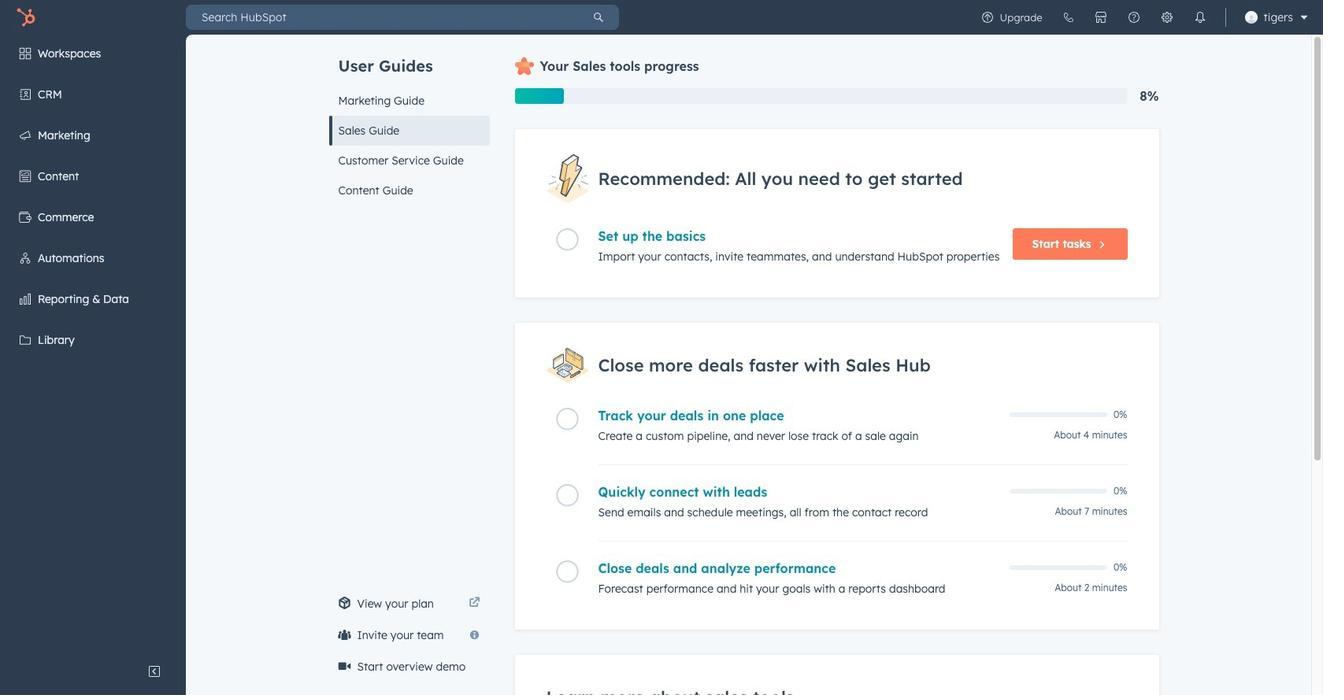 Task type: describe. For each thing, give the bounding box(es) containing it.
user guides element
[[329, 35, 489, 206]]

howard n/a image
[[1245, 11, 1257, 24]]

settings image
[[1160, 11, 1173, 24]]

marketplaces image
[[1094, 11, 1107, 24]]

notifications image
[[1194, 11, 1206, 24]]

help image
[[1127, 11, 1140, 24]]

1 horizontal spatial menu
[[971, 0, 1314, 35]]



Task type: vqa. For each thing, say whether or not it's contained in the screenshot.
Progress Bar
yes



Task type: locate. For each thing, give the bounding box(es) containing it.
link opens in a new window image
[[469, 595, 480, 613]]

progress bar
[[515, 88, 564, 104]]

link opens in a new window image
[[469, 598, 480, 610]]

Search HubSpot search field
[[186, 5, 578, 30]]

0 horizontal spatial menu
[[0, 35, 186, 656]]

menu
[[971, 0, 1314, 35], [0, 35, 186, 656]]



